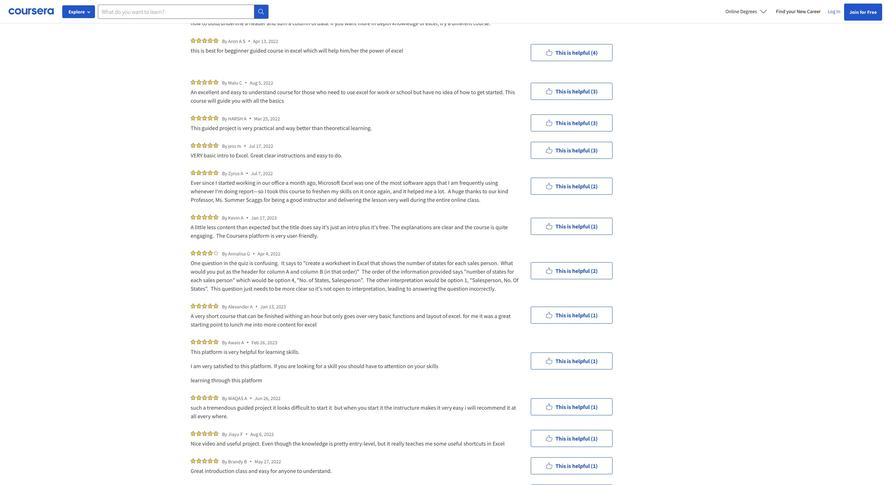 Task type: describe. For each thing, give the bounding box(es) containing it.
easy inside an excellent and easy to understand course for those who need to use excel for work or school but have no idea of how to get started. this course will guide you with all the basics
[[231, 89, 241, 96]]

confusing.
[[254, 260, 279, 267]]

number
[[406, 260, 425, 267]]

2 horizontal spatial your
[[787, 8, 796, 15]]

salesperson".
[[332, 277, 364, 284]]

very left satisfied
[[202, 363, 212, 370]]

for left skill
[[316, 363, 322, 370]]

for left those
[[294, 89, 301, 96]]

this for by waqas a • jun 26, 2022
[[556, 404, 566, 411]]

the right 'shows'
[[397, 260, 405, 267]]

the left coursera
[[216, 232, 225, 239]]

0 horizontal spatial would
[[191, 268, 206, 275]]

0 vertical spatial sales
[[468, 260, 480, 267]]

clear inside a little less content than expected but the title does say it's just an intro plus it's free. the explanations are clear and the course is quite engaging.  the coursera platform is very user-friendly.
[[442, 224, 453, 231]]

is inside one question in the quiz is confusing.  it says to "create a worksheet in excel that shows the number of states for each sales person.  what would you put as the header for column a and column b (in that order)"  the order of the information provided says "number of states for each sales person" which would be option 4, "no. of states, salesperson".  the other interpretation would be option 1, "salesperson, no. of states".  this question just needs to be more clear so it's not open to interpretation, leading to answering the question incorrectly.
[[249, 260, 253, 267]]

• left feb
[[247, 339, 249, 346]]

2022 for course
[[263, 80, 273, 86]]

attention
[[384, 363, 406, 370]]

you right skill
[[338, 363, 347, 370]]

the up interpretation,
[[366, 277, 375, 284]]

helpful for very basic intro to excel. great clear instructions and easy to do.
[[572, 147, 590, 154]]

have right the should
[[366, 363, 377, 370]]

started
[[218, 179, 235, 186]]

1 vertical spatial if
[[331, 20, 334, 27]]

course down by aron a s • apr 13, 2022
[[268, 47, 283, 54]]

in up as
[[224, 260, 228, 267]]

introduction
[[205, 468, 235, 475]]

0 horizontal spatial says
[[286, 260, 296, 267]]

course inside ever since i started working in our office a month ago, microsoft excel was one of the most software apps that i am frequently using whenever i'm doing report—so i took this course to freshen my skills on it once again, and it helped me a lot.  a huge thanks to our kind professor, ms. summer scaggs for being a good instructor and delivering the lesson very well during the entire online class.
[[289, 188, 305, 195]]

2 useful from the left
[[448, 441, 462, 448]]

this is helpful (3) button for this guided project is very practical and way better than theoretical learning.
[[531, 114, 613, 131]]

for inside ever since i started working in our office a month ago, microsoft excel was one of the most software apps that i am frequently using whenever i'm doing report—so i took this course to freshen my skills on it once again, and it helped me a lot.  a huge thanks to our kind professor, ms. summer scaggs for being a good instructor and delivering the lesson very well during the entire online class.
[[264, 196, 270, 204]]

and inside an excellent and easy to understand course for those who need to use excel for work or school but have no idea of how to get started. this course will guide you with all the basics
[[221, 89, 230, 96]]

a left skill
[[324, 363, 326, 370]]

it left the at
[[507, 405, 510, 412]]

column down the it
[[267, 268, 285, 275]]

1 horizontal spatial says
[[453, 268, 463, 275]]

0 vertical spatial if
[[191, 11, 194, 18]]

by jess m • jul 17, 2022
[[222, 143, 273, 149]]

practical
[[254, 125, 274, 132]]

to right anyone at the left bottom of page
[[297, 468, 302, 475]]

header inside one question in the quiz is confusing.  it says to "create a worksheet in excel that shows the number of states for each sales person.  what would you put as the header for column a and column b (in that order)"  the order of the information provided says "number of states for each sales person" which would be option 4, "no. of states, salesperson".  the other interpretation would be option 1, "salesperson, no. of states".  this question just needs to be more clear so it's not open to interpretation, leading to answering the question incorrectly.
[[241, 268, 258, 275]]

find
[[776, 8, 786, 15]]

header inside if you have any knowledge of excel, don't waste your time with this. i could have figured this stuff out by opening an excel doc. you will learn how to bold/underline a header and sum a column of data. if you want more in depth knowledge of excel, try a different course.
[[249, 20, 266, 27]]

finished
[[265, 313, 284, 320]]

2022 for though
[[264, 431, 274, 438]]

an inside a very short course that can be finished withing an hour but only goes over very basic functions and layout of excel. for me it was a great starting point to lunch me into more content for excel
[[304, 313, 310, 320]]

user-
[[287, 232, 299, 239]]

(3) for an excellent and easy to understand course for those who need to use excel for work or school but have no idea of how to get started. this course will guide you with all the basics
[[591, 88, 598, 95]]

a left good
[[286, 196, 289, 204]]

be right needs
[[275, 285, 281, 293]]

the inside such a tremendous guided project it looks difficult to start it  but when you start it the instructure makes it very easy i will recommend it at all every where.
[[384, 405, 392, 412]]

an inside a little less content than expected but the title does say it's just an intro plus it's free. the explanations are clear and the course is quite engaging.  the coursera platform is very user-friendly.
[[340, 224, 346, 231]]

by kaitlin o • dec 13, 2021
[[222, 2, 280, 9]]

17, for expected
[[260, 215, 266, 221]]

What do you want to learn? text field
[[98, 4, 254, 19]]

how inside an excellent and easy to understand course for those who need to use excel for work or school but have no idea of how to get started. this course will guide you with all the basics
[[460, 89, 470, 96]]

being
[[272, 196, 285, 204]]

for up no.
[[508, 268, 514, 275]]

very inside a little less content than expected but the title does say it's just an intro plus it's free. the explanations are clear and the course is quite engaging.  the coursera platform is very user-friendly.
[[276, 232, 286, 239]]

doing
[[224, 188, 238, 195]]

to down 'ago,'
[[306, 188, 311, 195]]

of down 'shows'
[[386, 268, 391, 275]]

helpful for this is best for begginner guided course in excel which will help him/her the power of excel
[[572, 49, 590, 56]]

bold/underline
[[208, 20, 244, 27]]

0 vertical spatial states
[[432, 260, 446, 267]]

every
[[198, 413, 211, 420]]

to down by malu c • aug 5, 2022
[[243, 89, 248, 96]]

to down using
[[483, 188, 488, 195]]

different
[[452, 20, 472, 27]]

be inside a very short course that can be finished withing an hour but only goes over very basic functions and layout of excel. for me it was a great starting point to lunch me into more content for excel
[[257, 313, 263, 320]]

to right satisfied
[[235, 363, 239, 370]]

but inside such a tremendous guided project it looks difficult to start it  but when you start it the instructure makes it very easy i will recommend it at all every where.
[[334, 405, 343, 412]]

a inside a very short course that can be finished withing an hour but only goes over very basic functions and layout of excel. for me it was a great starting point to lunch me into more content for excel
[[494, 313, 497, 320]]

0 vertical spatial intro
[[217, 152, 229, 159]]

to left use
[[341, 89, 346, 96]]

of inside an excellent and easy to understand course for those who need to use excel for work or school but have no idea of how to get started. this course will guide you with all the basics
[[454, 89, 459, 96]]

well
[[400, 196, 409, 204]]

• for easy
[[250, 459, 252, 465]]

again,
[[377, 188, 392, 195]]

content inside a little less content than expected but the title does say it's just an intro plus it's free. the explanations are clear and the course is quite engaging.  the coursera platform is very user-friendly.
[[217, 224, 236, 231]]

0 vertical spatial guided
[[250, 47, 266, 54]]

0 horizontal spatial project
[[219, 125, 236, 132]]

0 vertical spatial basic
[[204, 152, 216, 159]]

worksheet
[[325, 260, 350, 267]]

a down o at the top of page
[[245, 20, 248, 27]]

the right as
[[232, 268, 240, 275]]

once
[[365, 188, 376, 195]]

excel inside an excellent and easy to understand course for those who need to use excel for work or school but have no idea of how to get started. this course will guide you with all the basics
[[356, 89, 368, 96]]

• for to
[[245, 79, 247, 86]]

all inside such a tremendous guided project it looks difficult to start it  but when you start it the instructure makes it very easy i will recommend it at all every where.
[[191, 413, 197, 420]]

have up depth on the left of page
[[369, 11, 380, 18]]

of right the number
[[426, 260, 431, 267]]

17, for great
[[256, 143, 262, 149]]

that down worksheet at the left bottom
[[332, 268, 341, 275]]

difficult
[[291, 405, 310, 412]]

incorrectly.
[[469, 285, 496, 293]]

for down feb
[[258, 349, 265, 356]]

13, inside by aron a s • apr 13, 2022
[[261, 38, 267, 44]]

provided
[[430, 268, 452, 275]]

aron
[[228, 38, 238, 44]]

"create
[[303, 260, 320, 267]]

(3) for very basic intro to excel. great clear instructions and easy to do.
[[591, 147, 598, 154]]

waste
[[290, 11, 303, 18]]

platform.
[[251, 363, 273, 370]]

2022 inside by aron a s • apr 13, 2022
[[268, 38, 278, 44]]

0 horizontal spatial are
[[288, 363, 296, 370]]

could
[[354, 11, 367, 18]]

• for project
[[250, 395, 252, 402]]

(1) for for
[[591, 312, 598, 319]]

1 vertical spatial great
[[191, 468, 204, 475]]

ago,
[[307, 179, 317, 186]]

(3) for this guided project is very practical and way better than theoretical learning.
[[591, 119, 598, 127]]

into
[[253, 321, 263, 328]]

this down this platform is very helpful for learning skills. in the left of the page
[[241, 363, 249, 370]]

i up 'entire'
[[448, 179, 450, 186]]

power
[[369, 47, 384, 54]]

and left way
[[275, 125, 285, 132]]

basic inside a very short course that can be finished withing an hour but only goes over very basic functions and layout of excel. for me it was a great starting point to lunch me into more content for excel
[[379, 313, 392, 320]]

of left data.
[[312, 20, 316, 27]]

(in
[[324, 268, 330, 275]]

course.
[[473, 20, 491, 27]]

the down 'shows'
[[392, 268, 400, 275]]

1 vertical spatial am
[[193, 363, 201, 370]]

one
[[191, 260, 200, 267]]

to inside such a tremendous guided project it looks difficult to start it  but when you start it the instructure makes it very easy i will recommend it at all every where.
[[311, 405, 316, 412]]

this is best for begginner guided course in excel which will help him/her the power of excel
[[191, 47, 403, 54]]

this for by awais a • feb 26, 2023
[[556, 358, 566, 365]]

question down the person"
[[222, 285, 243, 293]]

for down confusing.
[[259, 268, 266, 275]]

of up so
[[309, 277, 313, 284]]

since
[[202, 179, 214, 186]]

this is helpful (2) for for
[[556, 267, 598, 275]]

jul for in
[[251, 170, 257, 177]]

1 vertical spatial skills
[[427, 363, 438, 370]]

2 this is helpful (2) from the top
[[556, 223, 598, 230]]

of down out in the top of the page
[[420, 20, 424, 27]]

was inside ever since i started working in our office a month ago, microsoft excel was one of the most software apps that i am frequently using whenever i'm doing report—so i took this course to freshen my skills on it once again, and it helped me a lot.  a huge thanks to our kind professor, ms. summer scaggs for being a good instructor and delivering the lesson very well during the entire online class.
[[354, 179, 364, 186]]

2021
[[270, 2, 280, 8]]

instructor
[[303, 196, 327, 204]]

quite
[[496, 224, 508, 231]]

excel inside if you have any knowledge of excel, don't waste your time with this. i could have figured this stuff out by opening an excel doc. you will learn how to bold/underline a header and sum a column of data. if you want more in depth knowledge of excel, try a different course.
[[465, 11, 477, 18]]

1 vertical spatial our
[[489, 188, 497, 195]]

i inside such a tremendous guided project it looks difficult to start it  but when you start it the instructure makes it very easy i will recommend it at all every where.
[[465, 405, 466, 412]]

a inside by alexander a • jan 13, 2023
[[250, 304, 253, 310]]

0 horizontal spatial excel,
[[261, 11, 275, 18]]

your inside if you have any knowledge of excel, don't waste your time with this. i could have figured this stuff out by opening an excel doc. you will learn how to bold/underline a header and sum a column of data. if you want more in depth knowledge of excel, try a different course.
[[305, 11, 315, 18]]

will inside if you have any knowledge of excel, don't waste your time with this. i could have figured this stuff out by opening an excel doc. you will learn how to bold/underline a header and sum a column of data. if you want more in depth knowledge of excel, try a different course.
[[499, 11, 508, 18]]

"no.
[[297, 277, 308, 284]]

the down class.
[[465, 224, 473, 231]]

by for guided
[[222, 396, 227, 402]]

helped
[[408, 188, 424, 195]]

interpretation,
[[352, 285, 387, 293]]

this platform is very helpful for learning skills.
[[191, 349, 300, 356]]

most
[[390, 179, 402, 186]]

of inside a very short course that can be finished withing an hour but only goes over very basic functions and layout of excel. for me it was a great starting point to lunch me into more content for excel
[[443, 313, 447, 320]]

and right instructions
[[307, 152, 316, 159]]

1 horizontal spatial would
[[252, 277, 267, 284]]

through
[[211, 377, 231, 384]]

report—so
[[239, 188, 264, 195]]

more inside one question in the quiz is confusing.  it says to "create a worksheet in excel that shows the number of states for each sales person.  what would you put as the header for column a and column b (in that order)"  the order of the information provided says "number of states for each sales person" which would be option 4, "no. of states, salesperson".  the other interpretation would be option 1, "salesperson, no. of states".  this question just needs to be more clear so it's not open to interpretation, leading to answering the question incorrectly.
[[282, 285, 295, 293]]

the right the free.
[[391, 224, 400, 231]]

join
[[850, 9, 859, 15]]

that inside a very short course that can be finished withing an hour but only goes over very basic functions and layout of excel. for me it was a great starting point to lunch me into more content for excel
[[237, 313, 247, 320]]

log in link
[[825, 7, 844, 16]]

ever
[[191, 179, 201, 186]]

this is helpful (1) for excel
[[556, 435, 598, 442]]

course down an
[[191, 97, 207, 104]]

easy down 27,
[[259, 468, 269, 475]]

stuff
[[409, 11, 420, 18]]

by for for
[[222, 38, 227, 44]]

in inside ever since i started working in our office a month ago, microsoft excel was one of the most software apps that i am frequently using whenever i'm doing report—so i took this course to freshen my skills on it once again, and it helped me a lot.  a huge thanks to our kind professor, ms. summer scaggs for being a good instructor and delivering the lesson very well during the entire online class.
[[257, 179, 261, 186]]

will inside an excellent and easy to understand course for those who need to use excel for work or school but have no idea of how to get started. this course will guide you with all the basics
[[208, 97, 216, 104]]

by awais a • feb 26, 2023
[[222, 339, 277, 346]]

this for by alexander a • jan 13, 2023
[[556, 312, 566, 319]]

a little less content than expected but the title does say it's just an intro plus it's free. the explanations are clear and the course is quite engaging.  the coursera platform is very user-friendly.
[[191, 224, 509, 239]]

0 horizontal spatial sales
[[203, 277, 215, 284]]

nice video and useful project. even though the knowledge is pretty entry-level, but it really teaches me some useful shortcuts in excel
[[191, 441, 505, 448]]

excel inside one question in the quiz is confusing.  it says to "create a worksheet in excel that shows the number of states for each sales person.  what would you put as the header for column a and column b (in that order)"  the order of the information provided says "number of states for each sales person" which would be option 4, "no. of states, salesperson".  the other interpretation would be option 1, "salesperson, no. of states".  this question just needs to be more clear so it's not open to interpretation, leading to answering the question incorrectly.
[[357, 260, 369, 267]]

you inside an excellent and easy to understand course for those who need to use excel for work or school but have no idea of how to get started. this course will guide you with all the basics
[[232, 97, 241, 104]]

this is helpful (1) for for
[[556, 312, 598, 319]]

no
[[435, 89, 442, 96]]

b inside by brandy b • may 27, 2022
[[244, 459, 247, 465]]

1 vertical spatial states
[[493, 268, 506, 275]]

2 horizontal spatial would
[[425, 277, 439, 284]]

in inside if you have any knowledge of excel, don't waste your time with this. i could have figured this stuff out by opening an excel doc. you will learn how to bold/underline a header and sum a column of data. if you want more in depth knowledge of excel, try a different course.
[[372, 20, 376, 27]]

excel inside a very short course that can be finished withing an hour but only goes over very basic functions and layout of excel. for me it was a great starting point to lunch me into more content for excel
[[305, 321, 317, 328]]

0 horizontal spatial our
[[262, 179, 270, 186]]

i'm
[[215, 188, 223, 195]]

1 useful from the left
[[227, 441, 241, 448]]

withing
[[285, 313, 303, 320]]

by for useful
[[222, 431, 227, 438]]

will inside such a tremendous guided project it looks difficult to start it  but when you start it the instructure makes it very easy i will recommend it at all every where.
[[467, 405, 476, 412]]

by for to
[[222, 143, 227, 149]]

1 horizontal spatial than
[[312, 125, 323, 132]]

i left took
[[265, 188, 266, 195]]

to down jess at left top
[[230, 152, 235, 159]]

and inside if you have any knowledge of excel, don't waste your time with this. i could have figured this stuff out by opening an excel doc. you will learn how to bold/underline a header and sum a column of data. if you want more in depth knowledge of excel, try a different course.
[[267, 20, 276, 27]]

online degrees
[[726, 8, 757, 15]]

some
[[434, 441, 447, 448]]

2022 for anyone
[[271, 459, 281, 465]]

more inside a very short course that can be finished withing an hour but only goes over very basic functions and layout of excel. for me it was a great starting point to lunch me into more content for excel
[[264, 321, 276, 328]]

(1) for i
[[591, 404, 598, 411]]

and down the my
[[328, 196, 337, 204]]

• for knowledge
[[249, 2, 251, 9]]

1 vertical spatial learning
[[191, 377, 210, 384]]

1 vertical spatial on
[[407, 363, 414, 370]]

anyone
[[278, 468, 296, 475]]

for left anyone at the left bottom of page
[[271, 468, 277, 475]]

of right power
[[385, 47, 390, 54]]

2 horizontal spatial knowledge
[[392, 20, 419, 27]]

1 vertical spatial each
[[191, 277, 202, 284]]

2 vertical spatial excel
[[493, 441, 505, 448]]

of down person.
[[487, 268, 491, 275]]

this inside if you have any knowledge of excel, don't waste your time with this. i could have figured this stuff out by opening an excel doc. you will learn how to bold/underline a header and sum a column of data. if you want more in depth knowledge of excel, try a different course.
[[399, 11, 408, 18]]

month
[[290, 179, 306, 186]]

a right sum
[[288, 20, 291, 27]]

helpful for an excellent and easy to understand course for those who need to use excel for work or school but have no idea of how to get started. this course will guide you with all the basics
[[572, 88, 590, 95]]

course inside a very short course that can be finished withing an hour but only goes over very basic functions and layout of excel. for me it was a great starting point to lunch me into more content for excel
[[220, 313, 236, 320]]

by for the
[[222, 251, 227, 257]]

it's right say
[[322, 224, 329, 231]]

skills inside ever since i started working in our office a month ago, microsoft excel was one of the most software apps that i am frequently using whenever i'm doing report—so i took this course to freshen my skills on it once again, and it helped me a lot.  a huge thanks to our kind professor, ms. summer scaggs for being a good instructor and delivering the lesson very well during the entire online class.
[[340, 188, 352, 195]]

26, for by awais a • feb 26, 2023
[[260, 340, 266, 346]]

the left title
[[281, 224, 289, 231]]

frequently
[[460, 179, 484, 186]]

it left when
[[329, 405, 332, 412]]

you inside such a tremendous guided project it looks difficult to start it  but when you start it the instructure makes it very easy i will recommend it at all every where.
[[358, 405, 367, 412]]

i left satisfied
[[191, 363, 192, 370]]

• for working
[[246, 170, 248, 177]]

very right over
[[368, 313, 378, 320]]

you down this.
[[335, 20, 344, 27]]

time
[[317, 11, 327, 18]]

but right the level,
[[378, 441, 386, 448]]

13, for excel,
[[262, 2, 269, 8]]

have left "any"
[[205, 11, 216, 18]]

but inside a very short course that can be finished withing an hour but only goes over very basic functions and layout of excel. for me it was a great starting point to lunch me into more content for excel
[[323, 313, 331, 320]]

the right though
[[293, 441, 301, 448]]

started.
[[486, 89, 504, 96]]

it left really
[[387, 441, 390, 448]]

excel.
[[236, 152, 249, 159]]

that up order
[[370, 260, 380, 267]]

be down provided at the bottom of page
[[441, 277, 447, 284]]

can
[[248, 313, 256, 320]]

a inside one question in the quiz is confusing.  it says to "create a worksheet in excel that shows the number of states for each sales person.  what would you put as the header for column a and column b (in that order)"  the order of the information provided says "number of states for each sales person" which would be option 4, "no. of states, salesperson".  the other interpretation would be option 1, "salesperson, no. of states".  this question just needs to be more clear so it's not open to interpretation, leading to answering the question incorrectly.
[[321, 260, 324, 267]]

in up order)"
[[352, 260, 356, 267]]

it right 'makes'
[[437, 405, 441, 412]]

though
[[275, 441, 292, 448]]

0 vertical spatial great
[[250, 152, 263, 159]]

order)"
[[342, 268, 360, 275]]

get
[[477, 89, 485, 96]]

have inside an excellent and easy to understand course for those who need to use excel for work or school but have no idea of how to get started. this course will guide you with all the basics
[[423, 89, 434, 96]]

this for by jess m • jul 17, 2022
[[556, 147, 566, 154]]

it left once
[[360, 188, 364, 195]]

this for by harsh a • mar 25, 2022
[[556, 119, 566, 127]]

microsoft
[[318, 179, 340, 186]]

2022 for looks
[[271, 396, 281, 402]]

teaches
[[406, 441, 424, 448]]

but inside an excellent and easy to understand course for those who need to use excel for work or school but have no idea of how to get started. this course will guide you with all the basics
[[413, 89, 422, 96]]

a inside a little less content than expected but the title does say it's just an intro plus it's free. the explanations are clear and the course is quite engaging.  the coursera platform is very user-friendly.
[[191, 224, 194, 231]]

a inside by waqas a • jun 26, 2022
[[244, 396, 247, 402]]

a inside by harsh a • mar 25, 2022
[[244, 115, 247, 122]]

a inside by awais a • feb 26, 2023
[[241, 340, 244, 346]]

easy left do.
[[317, 152, 328, 159]]

excel inside ever since i started working in our office a month ago, microsoft excel was one of the most software apps that i am frequently using whenever i'm doing report—so i took this course to freshen my skills on it once again, and it helped me a lot.  a huge thanks to our kind professor, ms. summer scaggs for being a good instructor and delivering the lesson very well during the entire online class.
[[341, 179, 353, 186]]

lot.
[[438, 188, 446, 195]]

was inside a very short course that can be finished withing an hour but only goes over very basic functions and layout of excel. for me it was a great starting point to lunch me into more content for excel
[[484, 313, 493, 320]]

you right doc.
[[489, 11, 498, 18]]

entry-
[[349, 441, 364, 448]]

2023 inside by awais a • feb 26, 2023
[[267, 340, 277, 346]]

by for any
[[222, 2, 227, 8]]

of down dec
[[255, 11, 260, 18]]

me left "some"
[[425, 441, 433, 448]]

the left 'entire'
[[427, 196, 435, 204]]

5 (1) from the top
[[591, 463, 598, 470]]

• for very
[[249, 115, 251, 122]]

apps
[[425, 179, 436, 186]]

explore
[[68, 9, 85, 15]]

and inside a little less content than expected but the title does say it's just an intro plus it's free. the explanations are clear and the course is quite engaging.  the coursera platform is very user-friendly.
[[455, 224, 464, 231]]

the up again,
[[381, 179, 389, 186]]

to down interpretation
[[407, 285, 411, 293]]

2 vertical spatial knowledge
[[302, 441, 328, 448]]

1 star image from the left
[[202, 2, 207, 7]]

it's inside one question in the quiz is confusing.  it says to "create a worksheet in excel that shows the number of states for each sales person.  what would you put as the header for column a and column b (in that order)"  the order of the information provided says "number of states for each sales person" which would be option 4, "no. of states, salesperson".  the other interpretation would be option 1, "salesperson, no. of states".  this question just needs to be more clear so it's not open to interpretation, leading to answering the question incorrectly.
[[315, 285, 322, 293]]

clear inside one question in the quiz is confusing.  it says to "create a worksheet in excel that shows the number of states for each sales person.  what would you put as the header for column a and column b (in that order)"  the order of the information provided says "number of states for each sales person" which would be option 4, "no. of states, salesperson".  the other interpretation would be option 1, "salesperson, no. of states".  this question just needs to be more clear so it's not open to interpretation, leading to answering the question incorrectly.
[[296, 285, 308, 293]]

that inside ever since i started working in our office a month ago, microsoft excel was one of the most software apps that i am frequently using whenever i'm doing report—so i took this course to freshen my skills on it once again, and it helped me a lot.  a huge thanks to our kind professor, ms. summer scaggs for being a good instructor and delivering the lesson very well during the entire online class.
[[437, 179, 447, 186]]

for up provided at the bottom of page
[[447, 260, 454, 267]]

the down once
[[363, 196, 371, 204]]

are inside a little less content than expected but the title does say it's just an intro plus it's free. the explanations are clear and the course is quite engaging.  the coursera platform is very user-friendly.
[[433, 224, 441, 231]]

i right since
[[216, 179, 217, 186]]

just inside a little less content than expected but the title does say it's just an intro plus it's free. the explanations are clear and the course is quite engaging.  the coursera platform is very user-friendly.
[[330, 224, 339, 231]]

0 horizontal spatial star image
[[196, 2, 201, 7]]

new
[[797, 8, 806, 15]]

by for started
[[222, 170, 227, 177]]

the down provided at the bottom of page
[[438, 285, 446, 293]]

will left help
[[319, 47, 327, 54]]

coursera image
[[9, 6, 54, 17]]

at
[[511, 405, 516, 412]]

a inside by zyrus a • jul 7, 2022
[[241, 170, 243, 177]]

is inside button
[[567, 49, 571, 56]]

1 vertical spatial guided
[[202, 125, 218, 132]]

5 this is helpful (1) button from the top
[[531, 458, 613, 475]]

office
[[272, 179, 285, 186]]

annalisa
[[228, 251, 246, 257]]

the left order
[[362, 268, 371, 275]]

this guided project is very practical and way better than theoretical learning.
[[191, 125, 372, 132]]

3 star image from the left
[[214, 2, 218, 7]]

0 vertical spatial knowledge
[[228, 11, 254, 18]]

1 horizontal spatial each
[[455, 260, 466, 267]]

25,
[[263, 115, 269, 122]]

helpful for ever since i started working in our office a month ago, microsoft excel was one of the most software apps that i am frequently using whenever i'm doing report—so i took this course to freshen my skills on it once again, and it helped me a lot.  a huge thanks to our kind professor, ms. summer scaggs for being a good instructor and delivering the lesson very well during the entire online class.
[[572, 183, 590, 190]]

friendly.
[[299, 232, 318, 239]]

satisfied
[[213, 363, 233, 370]]

understand
[[249, 89, 276, 96]]

g
[[247, 251, 250, 257]]

it left instructure in the left bottom of the page
[[380, 405, 383, 412]]

any
[[217, 11, 227, 18]]

online
[[726, 8, 739, 15]]

aug for project.
[[250, 431, 258, 438]]

2023 for the
[[267, 215, 277, 221]]

c
[[239, 80, 242, 86]]

this is helpful (3) button for very basic intro to excel. great clear instructions and easy to do.
[[531, 142, 613, 159]]

to left get
[[471, 89, 476, 96]]

for inside join for free link
[[860, 9, 867, 15]]

you right if
[[278, 363, 287, 370]]

jiayu
[[228, 431, 239, 438]]

this is helpful (2) button for for
[[531, 262, 613, 280]]

4, inside one question in the quiz is confusing.  it says to "create a worksheet in excel that shows the number of states for each sales person.  what would you put as the header for column a and column b (in that order)"  the order of the information provided says "number of states for each sales person" which would be option 4, "no. of states, salesperson".  the other interpretation would be option 1, "salesperson, no. of states".  this question just needs to be more clear so it's not open to interpretation, leading to answering the question incorrectly.
[[292, 277, 296, 284]]

explore button
[[62, 5, 95, 18]]

and inside a very short course that can be finished withing an hour but only goes over very basic functions and layout of excel. for me it was a great starting point to lunch me into more content for excel
[[416, 313, 425, 320]]

1 horizontal spatial your
[[415, 363, 425, 370]]

this is helpful (1) button for i
[[531, 399, 613, 416]]

instructions
[[277, 152, 305, 159]]

question down 1,
[[447, 285, 468, 293]]



Task type: locate. For each thing, give the bounding box(es) containing it.
2 by from the top
[[222, 38, 227, 44]]

5 by from the top
[[222, 143, 227, 149]]

1 vertical spatial jul
[[251, 170, 257, 177]]

an excellent and easy to understand course for those who need to use excel for work or school but have no idea of how to get started. this course will guide you with all the basics
[[191, 89, 516, 104]]

1 by from the top
[[222, 2, 227, 8]]

content inside a very short course that can be finished withing an hour but only goes over very basic functions and layout of excel. for me it was a great starting point to lunch me into more content for excel
[[277, 321, 296, 328]]

helpful for nice video and useful project. even though the knowledge is pretty entry-level, but it really teaches me some useful shortcuts in excel
[[572, 435, 590, 442]]

2 this is helpful (3) button from the top
[[531, 114, 613, 131]]

which
[[303, 47, 318, 54], [236, 277, 251, 284]]

a right the office
[[286, 179, 289, 186]]

this for by malu c • aug 5, 2022
[[556, 88, 566, 95]]

1 horizontal spatial which
[[303, 47, 318, 54]]

a right try at top
[[448, 20, 451, 27]]

very basic intro to excel. great clear instructions and easy to do.
[[191, 152, 342, 159]]

short
[[206, 313, 219, 320]]

6 by from the top
[[222, 170, 227, 177]]

1 vertical spatial says
[[453, 268, 463, 275]]

delivering
[[338, 196, 362, 204]]

1 horizontal spatial learning
[[266, 349, 285, 356]]

10 by from the top
[[222, 340, 227, 346]]

this for by brandy b • may 27, 2022
[[556, 463, 566, 470]]

2022 inside by annalisa g • apr 4, 2022
[[271, 251, 280, 257]]

1 horizontal spatial b
[[320, 268, 323, 275]]

this for by jiayu f • aug 6, 2022
[[556, 435, 566, 442]]

0 vertical spatial 2023
[[267, 215, 277, 221]]

26, inside by waqas a • jun 26, 2022
[[264, 396, 270, 402]]

opening
[[437, 11, 457, 18]]

coursera
[[226, 232, 248, 239]]

sales up states".
[[203, 277, 215, 284]]

4, left "no.
[[292, 277, 296, 284]]

26, for by waqas a • jun 26, 2022
[[264, 396, 270, 402]]

just left needs
[[244, 285, 253, 293]]

2 this is helpful (1) button from the top
[[531, 353, 613, 370]]

helpful inside button
[[572, 49, 590, 56]]

0 horizontal spatial clear
[[264, 152, 276, 159]]

3 by from the top
[[222, 80, 227, 86]]

our down using
[[489, 188, 497, 195]]

4 by from the top
[[222, 115, 227, 122]]

by inside by kevin a • jan 17, 2023
[[222, 215, 227, 221]]

a inside such a tremendous guided project it looks difficult to start it  but when you start it the instructure makes it very easy i will recommend it at all every where.
[[203, 405, 206, 412]]

skill
[[328, 363, 337, 370]]

will left learn
[[499, 11, 508, 18]]

1 option from the left
[[275, 277, 291, 284]]

by left kevin
[[222, 215, 227, 221]]

states
[[432, 260, 446, 267], [493, 268, 506, 275]]

to
[[202, 20, 207, 27], [243, 89, 248, 96], [341, 89, 346, 96], [471, 89, 476, 96], [230, 152, 235, 159], [329, 152, 334, 159], [306, 188, 311, 195], [483, 188, 488, 195], [297, 260, 302, 267], [269, 285, 274, 293], [346, 285, 351, 293], [407, 285, 411, 293], [224, 321, 229, 328], [235, 363, 239, 370], [378, 363, 383, 370], [311, 405, 316, 412], [297, 468, 302, 475]]

find your new career link
[[773, 7, 825, 16]]

by left malu
[[222, 80, 227, 86]]

0 horizontal spatial how
[[191, 20, 201, 27]]

very left well
[[388, 196, 398, 204]]

2022 for clear
[[263, 143, 273, 149]]

• left the may
[[250, 459, 252, 465]]

very inside such a tremendous guided project it looks difficult to start it  but when you start it the instructure makes it very easy i will recommend it at all every where.
[[442, 405, 452, 412]]

for right join
[[860, 9, 867, 15]]

0 horizontal spatial knowledge
[[228, 11, 254, 18]]

shortcuts
[[464, 441, 486, 448]]

26, right feb
[[260, 340, 266, 346]]

this is helpful (1) button for excel
[[531, 430, 613, 447]]

on inside ever since i started working in our office a month ago, microsoft excel was one of the most software apps that i am frequently using whenever i'm doing report—so i took this course to freshen my skills on it once again, and it helped me a lot.  a huge thanks to our kind professor, ms. summer scaggs for being a good instructor and delivering the lesson very well during the entire online class.
[[353, 188, 359, 195]]

2023 for finished
[[276, 304, 286, 310]]

0 vertical spatial says
[[286, 260, 296, 267]]

this
[[399, 11, 408, 18], [191, 47, 200, 54], [279, 188, 288, 195], [241, 363, 249, 370], [232, 377, 240, 384]]

sum
[[277, 20, 287, 27]]

1 vertical spatial all
[[191, 413, 197, 420]]

the left power
[[360, 47, 368, 54]]

1,
[[465, 277, 469, 284]]

try
[[440, 20, 447, 27]]

very
[[242, 125, 253, 132], [388, 196, 398, 204], [276, 232, 286, 239], [195, 313, 205, 320], [368, 313, 378, 320], [229, 349, 239, 356], [202, 363, 212, 370], [442, 405, 452, 412]]

this is helpful (2) for our
[[556, 183, 598, 190]]

with inside an excellent and easy to understand course for those who need to use excel for work or school but have no idea of how to get started. this course will guide you with all the basics
[[242, 97, 252, 104]]

it up well
[[403, 188, 406, 195]]

this for by zyrus a • jul 7, 2022
[[556, 183, 566, 190]]

theoretical
[[324, 125, 350, 132]]

header down dec
[[249, 20, 266, 27]]

nice
[[191, 441, 201, 448]]

4 this is helpful (1) from the top
[[556, 435, 598, 442]]

9 by from the top
[[222, 304, 227, 310]]

it inside a very short course that can be finished withing an hour but only goes over very basic functions and layout of excel. for me it was a great starting point to lunch me into more content for excel
[[480, 313, 483, 320]]

filled star image
[[191, 2, 196, 7], [196, 38, 201, 43], [214, 38, 218, 43], [202, 80, 207, 85], [208, 80, 213, 85], [214, 80, 218, 85], [202, 116, 207, 121], [208, 116, 213, 121], [196, 143, 201, 148], [214, 143, 218, 148], [202, 170, 207, 175], [214, 170, 218, 175], [196, 215, 201, 220], [214, 215, 218, 220], [191, 304, 196, 309], [196, 304, 201, 309], [208, 304, 213, 309], [214, 304, 218, 309], [202, 340, 207, 345], [191, 396, 196, 401], [196, 396, 201, 401], [208, 396, 213, 401], [214, 396, 218, 401], [191, 432, 196, 437], [196, 432, 201, 437], [202, 432, 207, 437], [208, 432, 213, 437], [214, 432, 218, 437], [191, 459, 196, 464], [202, 459, 207, 464], [214, 459, 218, 464]]

by alexander a • jan 13, 2023
[[222, 304, 286, 310]]

malu
[[228, 80, 238, 86]]

freshen
[[312, 188, 330, 195]]

with inside if you have any knowledge of excel, don't waste your time with this. i could have figured this stuff out by opening an excel doc. you will learn how to bold/underline a header and sum a column of data. if you want more in depth knowledge of excel, try a different course.
[[329, 11, 339, 18]]

2022 down sum
[[268, 38, 278, 44]]

1 vertical spatial this is helpful (2)
[[556, 223, 598, 230]]

be up needs
[[268, 277, 274, 284]]

0 vertical spatial project
[[219, 125, 236, 132]]

best
[[206, 47, 216, 54]]

that up lot.
[[437, 179, 447, 186]]

am inside ever since i started working in our office a month ago, microsoft excel was one of the most software apps that i am frequently using whenever i'm doing report—so i took this course to freshen my skills on it once again, and it helped me a lot.  a huge thanks to our kind professor, ms. summer scaggs for being a good instructor and delivering the lesson very well during the entire online class.
[[451, 179, 458, 186]]

helpful for great introduction class and easy for anyone to understand.
[[572, 463, 590, 470]]

2 this is helpful (3) from the top
[[556, 119, 598, 127]]

0 vertical spatial more
[[358, 20, 370, 27]]

even
[[262, 441, 273, 448]]

a right such
[[203, 405, 206, 412]]

1 this is helpful (2) button from the top
[[531, 178, 613, 195]]

platform inside a little less content than expected but the title does say it's just an intro plus it's free. the explanations are clear and the course is quite engaging.  the coursera platform is very user-friendly.
[[249, 232, 270, 239]]

0 vertical spatial how
[[191, 20, 201, 27]]

by inside by brandy b • may 27, 2022
[[222, 459, 227, 465]]

1 horizontal spatial was
[[484, 313, 493, 320]]

• for project.
[[246, 431, 248, 438]]

be
[[268, 277, 274, 284], [441, 277, 447, 284], [275, 285, 281, 293], [257, 313, 263, 320]]

13 by from the top
[[222, 459, 227, 465]]

1 this is helpful (1) from the top
[[556, 312, 598, 319]]

jan for expected
[[251, 215, 259, 221]]

0 vertical spatial am
[[451, 179, 458, 186]]

project inside such a tremendous guided project it looks difficult to start it  but when you start it the instructure makes it very easy i will recommend it at all every where.
[[255, 405, 272, 412]]

an left plus
[[340, 224, 346, 231]]

helpful for one question in the quiz is confusing.  it says to "create a worksheet in excel that shows the number of states for each sales person.  what would you put as the header for column a and column b (in that order)"  the order of the information provided says "number of states for each sales person" which would be option 4, "no. of states, salesperson".  the other interpretation would be option 1, "salesperson, no. of states".  this question just needs to be more clear so it's not open to interpretation, leading to answering the question incorrectly.
[[572, 267, 590, 275]]

1 vertical spatial platform
[[202, 349, 223, 356]]

this inside an excellent and easy to understand course for those who need to use excel for work or school but have no idea of how to get started. this course will guide you with all the basics
[[505, 89, 515, 96]]

knowledge left pretty
[[302, 441, 328, 448]]

the inside an excellent and easy to understand course for those who need to use excel for work or school but have no idea of how to get started. this course will guide you with all the basics
[[260, 97, 268, 104]]

very up starting
[[195, 313, 205, 320]]

1 vertical spatial more
[[282, 285, 295, 293]]

this is helpful (1) for i
[[556, 404, 598, 411]]

0 horizontal spatial more
[[264, 321, 276, 328]]

jul for great
[[249, 143, 255, 149]]

by up the tremendous
[[222, 396, 227, 402]]

aug inside the by jiayu f • aug 6, 2022
[[250, 431, 258, 438]]

0 vertical spatial skills
[[340, 188, 352, 195]]

1 vertical spatial 17,
[[260, 215, 266, 221]]

by up introduction
[[222, 459, 227, 465]]

0 horizontal spatial excel
[[341, 179, 353, 186]]

by inside by alexander a • jan 13, 2023
[[222, 304, 227, 310]]

for left "work"
[[369, 89, 376, 96]]

0 vertical spatial this is helpful (2)
[[556, 183, 598, 190]]

interpretation
[[390, 277, 423, 284]]

17,
[[256, 143, 262, 149], [260, 215, 266, 221]]

very
[[191, 152, 203, 159]]

apr inside by annalisa g • apr 4, 2022
[[258, 251, 265, 257]]

2022 right 27,
[[271, 459, 281, 465]]

1 vertical spatial header
[[241, 268, 258, 275]]

2 this is helpful (2) button from the top
[[531, 218, 613, 235]]

intro
[[217, 152, 229, 159], [347, 224, 359, 231]]

1 (3) from the top
[[591, 88, 598, 95]]

1 horizontal spatial sales
[[468, 260, 480, 267]]

star image
[[196, 2, 201, 7], [214, 251, 218, 256]]

1 vertical spatial was
[[484, 313, 493, 320]]

f
[[240, 431, 243, 438]]

1 (2) from the top
[[591, 183, 598, 190]]

in right shortcuts
[[487, 441, 492, 448]]

more inside if you have any knowledge of excel, don't waste your time with this. i could have figured this stuff out by opening an excel doc. you will learn how to bold/underline a header and sum a column of data. if you want more in depth knowledge of excel, try a different course.
[[358, 20, 370, 27]]

jan up finished
[[260, 304, 268, 310]]

aug inside by malu c • aug 5, 2022
[[250, 80, 258, 86]]

which inside one question in the quiz is confusing.  it says to "create a worksheet in excel that shows the number of states for each sales person.  what would you put as the header for column a and column b (in that order)"  the order of the information provided says "number of states for each sales person" which would be option 4, "no. of states, salesperson".  the other interpretation would be option 1, "salesperson, no. of states".  this question just needs to be more clear so it's not open to interpretation, leading to answering the question incorrectly.
[[236, 277, 251, 284]]

helpful for such a tremendous guided project it looks difficult to start it  but when you start it the instructure makes it very easy i will recommend it at all every where.
[[572, 404, 590, 411]]

a left lot.
[[434, 188, 437, 195]]

how inside if you have any knowledge of excel, don't waste your time with this. i could have figured this stuff out by opening an excel doc. you will learn how to bold/underline a header and sum a column of data. if you want more in depth knowledge of excel, try a different course.
[[191, 20, 201, 27]]

by left annalisa
[[222, 251, 227, 257]]

0 horizontal spatial all
[[191, 413, 197, 420]]

course up the lunch
[[220, 313, 236, 320]]

4 this is helpful (1) button from the top
[[531, 430, 613, 447]]

but inside a little less content than expected but the title does say it's just an intro plus it's free. the explanations are clear and the course is quite engaging.  the coursera platform is very user-friendly.
[[272, 224, 280, 231]]

so
[[309, 285, 314, 293]]

0 horizontal spatial i
[[352, 11, 353, 18]]

you left put
[[207, 268, 216, 275]]

3 this is helpful (2) button from the top
[[531, 262, 613, 280]]

2023 inside by alexander a • jan 13, 2023
[[276, 304, 286, 310]]

this is helpful (2) button for our
[[531, 178, 613, 195]]

3 this is helpful (3) button from the top
[[531, 142, 613, 159]]

3 this is helpful (1) from the top
[[556, 404, 598, 411]]

2 option from the left
[[448, 277, 463, 284]]

0 vertical spatial on
[[353, 188, 359, 195]]

an inside if you have any knowledge of excel, don't waste your time with this. i could have figured this stuff out by opening an excel doc. you will learn how to bold/underline a header and sum a column of data. if you want more in depth knowledge of excel, try a different course.
[[458, 11, 464, 18]]

excel right shortcuts
[[493, 441, 505, 448]]

0 vertical spatial 17,
[[256, 143, 262, 149]]

1 horizontal spatial just
[[330, 224, 339, 231]]

1 horizontal spatial excel,
[[426, 20, 439, 27]]

o
[[243, 2, 246, 8]]

this inside one question in the quiz is confusing.  it says to "create a worksheet in excel that shows the number of states for each sales person.  what would you put as the header for column a and column b (in that order)"  the order of the information provided says "number of states for each sales person" which would be option 4, "no. of states, salesperson".  the other interpretation would be option 1, "salesperson, no. of states".  this question just needs to be more clear so it's not open to interpretation, leading to answering the question incorrectly.
[[211, 285, 221, 293]]

jan for can
[[260, 304, 268, 310]]

helpful
[[572, 49, 590, 56], [572, 88, 590, 95], [572, 119, 590, 127], [572, 147, 590, 154], [572, 183, 590, 190], [572, 223, 590, 230], [572, 267, 590, 275], [572, 312, 590, 319], [240, 349, 257, 356], [572, 358, 590, 365], [572, 404, 590, 411], [572, 435, 590, 442], [572, 463, 590, 470]]

1 vertical spatial basic
[[379, 313, 392, 320]]

i inside if you have any knowledge of excel, don't waste your time with this. i could have figured this stuff out by opening an excel doc. you will learn how to bold/underline a header and sum a column of data. if you want more in depth knowledge of excel, try a different course.
[[352, 11, 353, 18]]

(4)
[[591, 49, 598, 56]]

platform up satisfied
[[202, 349, 223, 356]]

learning through this platform
[[191, 377, 262, 384]]

for right excel.
[[463, 313, 470, 320]]

helpful for a little less content than expected but the title does say it's just an intro plus it's free. the explanations are clear and the course is quite engaging.  the coursera platform is very user-friendly.
[[572, 223, 590, 230]]

2 this is helpful (1) from the top
[[556, 358, 598, 365]]

aug for to
[[250, 80, 258, 86]]

to left the bold/underline
[[202, 20, 207, 27]]

but left only
[[323, 313, 331, 320]]

professor,
[[191, 196, 214, 204]]

by inside the by jiayu f • aug 6, 2022
[[222, 431, 227, 438]]

where.
[[212, 413, 228, 420]]

2 (3) from the top
[[591, 119, 598, 127]]

• for than
[[246, 215, 248, 221]]

very down awais
[[229, 349, 239, 356]]

easy inside such a tremendous guided project it looks difficult to start it  but when you start it the instructure makes it very easy i will recommend it at all every where.
[[453, 405, 464, 412]]

header
[[249, 20, 266, 27], [241, 268, 258, 275]]

0 horizontal spatial on
[[353, 188, 359, 195]]

excel,
[[261, 11, 275, 18], [426, 20, 439, 27]]

1 start from the left
[[317, 405, 328, 412]]

1 horizontal spatial start
[[368, 405, 379, 412]]

each up "number
[[455, 260, 466, 267]]

0 horizontal spatial basic
[[204, 152, 216, 159]]

mar
[[254, 115, 262, 122]]

header down quiz
[[241, 268, 258, 275]]

(2) for our
[[591, 183, 598, 190]]

0 vertical spatial (3)
[[591, 88, 598, 95]]

you inside one question in the quiz is confusing.  it says to "create a worksheet in excel that shows the number of states for each sales person.  what would you put as the header for column a and column b (in that order)"  the order of the information provided says "number of states for each sales person" which would be option 4, "no. of states, salesperson".  the other interpretation would be option 1, "salesperson, no. of states".  this question just needs to be more clear so it's not open to interpretation, leading to answering the question incorrectly.
[[207, 268, 216, 275]]

and right the video
[[217, 441, 226, 448]]

17, inside by kevin a • jan 17, 2023
[[260, 215, 266, 221]]

the left instructure in the left bottom of the page
[[384, 405, 392, 412]]

this left best
[[191, 47, 200, 54]]

(2) for for
[[591, 267, 598, 275]]

just inside one question in the quiz is confusing.  it says to "create a worksheet in excel that shows the number of states for each sales person.  what would you put as the header for column a and column b (in that order)"  the order of the information provided says "number of states for each sales person" which would be option 4, "no. of states, salesperson".  the other interpretation would be option 1, "salesperson, no. of states".  this question just needs to be more clear so it's not open to interpretation, leading to answering the question incorrectly.
[[244, 285, 253, 293]]

2022 right 5,
[[263, 80, 273, 86]]

0 vertical spatial 26,
[[260, 340, 266, 346]]

1 horizontal spatial useful
[[448, 441, 462, 448]]

but
[[413, 89, 422, 96], [272, 224, 280, 231], [323, 313, 331, 320], [334, 405, 343, 412], [378, 441, 386, 448]]

3 this is helpful (3) from the top
[[556, 147, 598, 154]]

which left help
[[303, 47, 318, 54]]

filled star image
[[191, 38, 196, 43], [202, 38, 207, 43], [208, 38, 213, 43], [191, 80, 196, 85], [196, 80, 201, 85], [191, 116, 196, 121], [196, 116, 201, 121], [214, 116, 218, 121], [191, 143, 196, 148], [202, 143, 207, 148], [208, 143, 213, 148], [191, 170, 196, 175], [196, 170, 201, 175], [208, 170, 213, 175], [191, 215, 196, 220], [202, 215, 207, 220], [208, 215, 213, 220], [191, 251, 196, 256], [196, 251, 201, 256], [202, 251, 207, 256], [208, 251, 213, 256], [202, 304, 207, 309], [191, 340, 196, 345], [196, 340, 201, 345], [208, 340, 213, 345], [214, 340, 218, 345], [202, 396, 207, 401], [196, 459, 201, 464], [208, 459, 213, 464]]

5 this is helpful (1) from the top
[[556, 463, 598, 470]]

a inside by kevin a • jan 17, 2023
[[241, 215, 244, 221]]

to left ""create"
[[297, 260, 302, 267]]

if left "any"
[[191, 11, 194, 18]]

this is helpful (3) for this guided project is very practical and way better than theoretical learning.
[[556, 119, 598, 127]]

a inside by aron a s • apr 13, 2022
[[239, 38, 242, 44]]

starting
[[191, 321, 209, 328]]

this for by aron a s • apr 13, 2022
[[556, 49, 566, 56]]

• for quiz
[[253, 251, 255, 257]]

intro inside a little less content than expected but the title does say it's just an intro plus it's free. the explanations are clear and the course is quite engaging.  the coursera platform is very user-friendly.
[[347, 224, 359, 231]]

useful
[[227, 441, 241, 448], [448, 441, 462, 448]]

1 vertical spatial star image
[[214, 251, 218, 256]]

by for easy
[[222, 80, 227, 86]]

and inside one question in the quiz is confusing.  it says to "create a worksheet in excel that shows the number of states for each sales person.  what would you put as the header for column a and column b (in that order)"  the order of the information provided says "number of states for each sales person" which would be option 4, "no. of states, salesperson".  the other interpretation would be option 1, "salesperson, no. of states".  this question just needs to be more clear so it's not open to interpretation, leading to answering the question incorrectly.
[[290, 268, 299, 275]]

apr up confusing.
[[258, 251, 265, 257]]

0 horizontal spatial each
[[191, 277, 202, 284]]

2022 for and
[[270, 115, 280, 122]]

excel up "delivering"
[[341, 179, 353, 186]]

this is helpful (1) button for for
[[531, 307, 613, 324]]

by inside by waqas a • jun 26, 2022
[[222, 396, 227, 402]]

2 vertical spatial this is helpful (2)
[[556, 267, 598, 275]]

apr inside by aron a s • apr 13, 2022
[[253, 38, 260, 44]]

2 vertical spatial guided
[[237, 405, 254, 412]]

(1) for excel
[[591, 435, 598, 442]]

am
[[451, 179, 458, 186], [193, 363, 201, 370]]

0 vertical spatial learning
[[266, 349, 285, 356]]

2 horizontal spatial clear
[[442, 224, 453, 231]]

2 (2) from the top
[[591, 223, 598, 230]]

one
[[365, 179, 374, 186]]

out
[[421, 11, 429, 18]]

a left great
[[494, 313, 497, 320]]

star image
[[202, 2, 207, 7], [208, 2, 213, 7], [214, 2, 218, 7]]

2022 inside by brandy b • may 27, 2022
[[271, 459, 281, 465]]

by for and
[[222, 459, 227, 465]]

1 vertical spatial project
[[255, 405, 272, 412]]

plus
[[360, 224, 370, 231]]

i
[[352, 11, 353, 18], [465, 405, 466, 412]]

by for content
[[222, 215, 227, 221]]

project down 'harsh'
[[219, 125, 236, 132]]

2 vertical spatial an
[[304, 313, 310, 320]]

kind
[[498, 188, 508, 195]]

helpful for this guided project is very practical and way better than theoretical learning.
[[572, 119, 590, 127]]

1 vertical spatial 4,
[[292, 277, 296, 284]]

• right f
[[246, 431, 248, 438]]

• for excel.
[[244, 143, 246, 149]]

me right excel.
[[471, 313, 478, 320]]

2 vertical spatial platform
[[242, 377, 262, 384]]

of
[[255, 11, 260, 18], [312, 20, 316, 27], [420, 20, 424, 27], [385, 47, 390, 54], [454, 89, 459, 96], [375, 179, 380, 186], [426, 260, 431, 267], [386, 268, 391, 275], [487, 268, 491, 275], [309, 277, 313, 284], [443, 313, 447, 320]]

very inside ever since i started working in our office a month ago, microsoft excel was one of the most software apps that i am frequently using whenever i'm doing report—so i took this course to freshen my skills on it once again, and it helped me a lot.  a huge thanks to our kind professor, ms. summer scaggs for being a good instructor and delivering the lesson very well during the entire online class.
[[388, 196, 398, 204]]

(1)
[[591, 312, 598, 319], [591, 358, 598, 365], [591, 404, 598, 411], [591, 435, 598, 442], [591, 463, 598, 470]]

basic
[[204, 152, 216, 159], [379, 313, 392, 320]]

0 horizontal spatial star image
[[202, 2, 207, 7]]

by inside by annalisa g • apr 4, 2022
[[222, 251, 227, 257]]

guided inside such a tremendous guided project it looks difficult to start it  but when you start it the instructure makes it very easy i will recommend it at all every where.
[[237, 405, 254, 412]]

class
[[236, 468, 247, 475]]

1 vertical spatial are
[[288, 363, 296, 370]]

by waqas a • jun 26, 2022
[[222, 395, 281, 402]]

1 this is helpful (3) from the top
[[556, 88, 598, 95]]

2022 inside the by jiayu f • aug 6, 2022
[[264, 431, 274, 438]]

column down waste
[[292, 20, 310, 27]]

2 star image from the left
[[208, 2, 213, 7]]

1 (1) from the top
[[591, 312, 598, 319]]

13, for be
[[269, 304, 275, 310]]

excel, down by
[[426, 20, 439, 27]]

1 vertical spatial clear
[[442, 224, 453, 231]]

by inside by harsh a • mar 25, 2022
[[222, 115, 227, 122]]

by for is
[[222, 115, 227, 122]]

1 horizontal spatial with
[[329, 11, 339, 18]]

this is helpful (3) button for an excellent and easy to understand course for those who need to use excel for work or school but have no idea of how to get started. this course will guide you with all the basics
[[531, 83, 613, 100]]

2022 for our
[[263, 170, 273, 177]]

really
[[391, 441, 405, 448]]

1 this is helpful (1) button from the top
[[531, 307, 613, 324]]

for down took
[[264, 196, 270, 204]]

join for free link
[[844, 4, 883, 21]]

this for by annalisa g • apr 4, 2022
[[556, 267, 566, 275]]

all inside an excellent and easy to understand course for those who need to use excel for work or school but have no idea of how to get started. this course will guide you with all the basics
[[253, 97, 259, 104]]

only
[[333, 313, 343, 320]]

to right needs
[[269, 285, 274, 293]]

0 vertical spatial content
[[217, 224, 236, 231]]

• right m
[[244, 143, 246, 149]]

by inside by aron a s • apr 13, 2022
[[222, 38, 227, 44]]

• for that
[[256, 304, 257, 310]]

this
[[556, 49, 566, 56], [556, 88, 566, 95], [505, 89, 515, 96], [556, 119, 566, 127], [191, 125, 201, 132], [556, 147, 566, 154], [556, 183, 566, 190], [556, 223, 566, 230], [556, 267, 566, 275], [211, 285, 221, 293], [556, 312, 566, 319], [191, 349, 201, 356], [556, 358, 566, 365], [556, 404, 566, 411], [556, 435, 566, 442], [556, 463, 566, 470]]

2 vertical spatial (2)
[[591, 267, 598, 275]]

by for course
[[222, 304, 227, 310]]

knowledge down o at the top of page
[[228, 11, 254, 18]]

4, inside by annalisa g • apr 4, 2022
[[266, 251, 270, 257]]

me inside ever since i started working in our office a month ago, microsoft excel was one of the most software apps that i am frequently using whenever i'm doing report—so i took this course to freshen my skills on it once again, and it helped me a lot.  a huge thanks to our kind professor, ms. summer scaggs for being a good instructor and delivering the lesson very well during the entire online class.
[[425, 188, 433, 195]]

do.
[[335, 152, 342, 159]]

by left jess at left top
[[222, 143, 227, 149]]

1 vertical spatial excel
[[357, 260, 369, 267]]

me down "apps"
[[425, 188, 433, 195]]

12 by from the top
[[222, 431, 227, 438]]

1 horizontal spatial great
[[250, 152, 263, 159]]

1 vertical spatial apr
[[258, 251, 265, 257]]

by inside by kaitlin o • dec 13, 2021
[[222, 2, 227, 8]]

more down finished
[[264, 321, 276, 328]]

None search field
[[98, 4, 269, 19]]

the down the "understand"
[[260, 97, 268, 104]]

1 this is helpful (3) button from the top
[[531, 83, 613, 100]]

such a tremendous guided project it looks difficult to start it  but when you start it the instructure makes it very easy i will recommend it at all every where.
[[191, 405, 517, 420]]

the up as
[[229, 260, 237, 267]]

by left 'aron'
[[222, 38, 227, 44]]

in
[[837, 8, 841, 15]]

zyrus
[[228, 170, 240, 177]]

0 vertical spatial 13,
[[262, 2, 269, 8]]

2023 inside by kevin a • jan 17, 2023
[[267, 215, 277, 221]]

2022 for confusing.
[[271, 251, 280, 257]]

2023
[[267, 215, 277, 221], [276, 304, 286, 310], [267, 340, 277, 346]]

17, up very basic intro to excel. great clear instructions and easy to do.
[[256, 143, 262, 149]]

that
[[437, 179, 447, 186], [370, 260, 380, 267], [332, 268, 341, 275], [237, 313, 247, 320]]

to inside if you have any knowledge of excel, don't waste your time with this. i could have figured this stuff out by opening an excel doc. you will learn how to bold/underline a header and sum a column of data. if you want more in depth knowledge of excel, try a different course.
[[202, 20, 207, 27]]

a inside ever since i started working in our office a month ago, microsoft excel was one of the most software apps that i am frequently using whenever i'm doing report—so i took this course to freshen my skills on it once again, and it helped me a lot.  a huge thanks to our kind professor, ms. summer scaggs for being a good instructor and delivering the lesson very well during the entire online class.
[[448, 188, 451, 195]]

by
[[222, 2, 227, 8], [222, 38, 227, 44], [222, 80, 227, 86], [222, 115, 227, 122], [222, 143, 227, 149], [222, 170, 227, 177], [222, 215, 227, 221], [222, 251, 227, 257], [222, 304, 227, 310], [222, 340, 227, 346], [222, 396, 227, 402], [222, 431, 227, 438], [222, 459, 227, 465]]

1 this is helpful (2) from the top
[[556, 183, 598, 190]]

3 (3) from the top
[[591, 147, 598, 154]]

2 vertical spatial this is helpful (3) button
[[531, 142, 613, 159]]

to down salesperson".
[[346, 285, 351, 293]]

0 vertical spatial this is helpful (2) button
[[531, 178, 613, 195]]

of inside ever since i started working in our office a month ago, microsoft excel was one of the most software apps that i am frequently using whenever i'm doing report—so i took this course to freshen my skills on it once again, and it helped me a lot.  a huge thanks to our kind professor, ms. summer scaggs for being a good instructor and delivering the lesson very well during the entire online class.
[[375, 179, 380, 186]]

layout
[[426, 313, 442, 320]]

column for waste
[[292, 20, 310, 27]]

it's right plus
[[371, 224, 378, 231]]

0 vertical spatial all
[[253, 97, 259, 104]]

0 vertical spatial apr
[[253, 38, 260, 44]]

1 vertical spatial aug
[[250, 431, 258, 438]]

huge
[[452, 188, 464, 195]]

this is helpful (3) for very basic intro to excel. great clear instructions and easy to do.
[[556, 147, 598, 154]]

• right kevin
[[246, 215, 248, 221]]

0 horizontal spatial skills
[[340, 188, 352, 195]]

26, inside by awais a • feb 26, 2023
[[260, 340, 266, 346]]

goes
[[344, 313, 355, 320]]

this is helpful (4) button
[[531, 44, 613, 61]]

needs
[[254, 285, 268, 293]]

course
[[268, 47, 283, 54], [277, 89, 293, 96], [191, 97, 207, 104], [289, 188, 305, 195], [474, 224, 490, 231], [220, 313, 236, 320]]

0 horizontal spatial states
[[432, 260, 446, 267]]

3 this is helpful (1) button from the top
[[531, 399, 613, 416]]

2 vertical spatial 2023
[[267, 340, 277, 346]]

all down the "understand"
[[253, 97, 259, 104]]

this right through
[[232, 377, 240, 384]]

0 vertical spatial excel
[[341, 179, 353, 186]]

basic right very
[[204, 152, 216, 159]]

but right expected
[[272, 224, 280, 231]]

my
[[331, 188, 339, 195]]

1 horizontal spatial if
[[331, 20, 334, 27]]

11 by from the top
[[222, 396, 227, 402]]

2 vertical spatial this is helpful (2) button
[[531, 262, 613, 280]]

this inside this is helpful (4) button
[[556, 49, 566, 56]]

0 vertical spatial this is helpful (3) button
[[531, 83, 613, 100]]

3 (1) from the top
[[591, 404, 598, 411]]

2 (1) from the top
[[591, 358, 598, 365]]

during
[[410, 196, 426, 204]]

1 horizontal spatial intro
[[347, 224, 359, 231]]

column for says
[[301, 268, 319, 275]]

1 vertical spatial content
[[277, 321, 296, 328]]

need
[[328, 89, 340, 96]]

very down by harsh a • mar 25, 2022
[[242, 125, 253, 132]]

was left great
[[484, 313, 493, 320]]

than inside a little less content than expected but the title does say it's just an intro plus it's free. the explanations are clear and the course is quite engaging.  the coursera platform is very user-friendly.
[[237, 224, 248, 231]]

by inside by awais a • feb 26, 2023
[[222, 340, 227, 346]]

7 by from the top
[[222, 215, 227, 221]]

what
[[501, 260, 513, 267]]

your left time in the left top of the page
[[305, 11, 315, 18]]

this for by kevin a • jan 17, 2023
[[556, 223, 566, 230]]

this is helpful (3) for an excellent and easy to understand course for those who need to use excel for work or school but have no idea of how to get started. this course will guide you with all the basics
[[556, 88, 598, 95]]

for
[[860, 9, 867, 15], [217, 47, 224, 54], [294, 89, 301, 96], [369, 89, 376, 96], [264, 196, 270, 204], [447, 260, 454, 267], [259, 268, 266, 275], [508, 268, 514, 275], [463, 313, 470, 320], [297, 321, 304, 328], [258, 349, 265, 356], [316, 363, 322, 370], [271, 468, 277, 475]]

2 horizontal spatial more
[[358, 20, 370, 27]]

a inside a very short course that can be finished withing an hour but only goes over very basic functions and layout of excel. for me it was a great starting point to lunch me into more content for excel
[[191, 313, 194, 320]]

waqas
[[228, 396, 243, 402]]

4 (1) from the top
[[591, 435, 598, 442]]

for right best
[[217, 47, 224, 54]]

0 horizontal spatial jan
[[251, 215, 259, 221]]

1 horizontal spatial project
[[255, 405, 272, 412]]

which down quiz
[[236, 277, 251, 284]]

0 horizontal spatial 4,
[[266, 251, 270, 257]]

1 vertical spatial (3)
[[591, 119, 598, 127]]

helpful for a very short course that can be finished withing an hour but only goes over very basic functions and layout of excel. for me it was a great starting point to lunch me into more content for excel
[[572, 312, 590, 319]]

0 horizontal spatial am
[[193, 363, 201, 370]]

2 start from the left
[[368, 405, 379, 412]]

to left "attention"
[[378, 363, 383, 370]]

4,
[[266, 251, 270, 257], [292, 277, 296, 284]]

to inside a very short course that can be finished withing an hour but only goes over very basic functions and layout of excel. for me it was a great starting point to lunch me into more content for excel
[[224, 321, 229, 328]]

this inside ever since i started working in our office a month ago, microsoft excel was one of the most software apps that i am frequently using whenever i'm doing report—so i took this course to freshen my skills on it once again, and it helped me a lot.  a huge thanks to our kind professor, ms. summer scaggs for being a good instructor and delivering the lesson very well during the entire online class.
[[279, 188, 288, 195]]

0 vertical spatial our
[[262, 179, 270, 186]]

software
[[403, 179, 423, 186]]

to right the point
[[224, 321, 229, 328]]

by aron a s • apr 13, 2022
[[222, 38, 278, 44]]

2022 inside by harsh a • mar 25, 2022
[[270, 115, 280, 122]]

m
[[237, 143, 241, 149]]

jan inside by kevin a • jan 17, 2023
[[251, 215, 259, 221]]

this is helpful (3) button
[[531, 83, 613, 100], [531, 114, 613, 131], [531, 142, 613, 159]]

2 vertical spatial this is helpful (3)
[[556, 147, 598, 154]]

• right o at the top of page
[[249, 2, 251, 9]]

was
[[354, 179, 364, 186], [484, 313, 493, 320]]

3 (2) from the top
[[591, 267, 598, 275]]

states,
[[315, 277, 331, 284]]

8 by from the top
[[222, 251, 227, 257]]

apr right s
[[253, 38, 260, 44]]

1 horizontal spatial our
[[489, 188, 497, 195]]

how
[[191, 20, 201, 27], [460, 89, 470, 96]]

0 vertical spatial just
[[330, 224, 339, 231]]

3 this is helpful (2) from the top
[[556, 267, 598, 275]]

13, up finished
[[269, 304, 275, 310]]

sales up "number
[[468, 260, 480, 267]]



Task type: vqa. For each thing, say whether or not it's contained in the screenshot.


